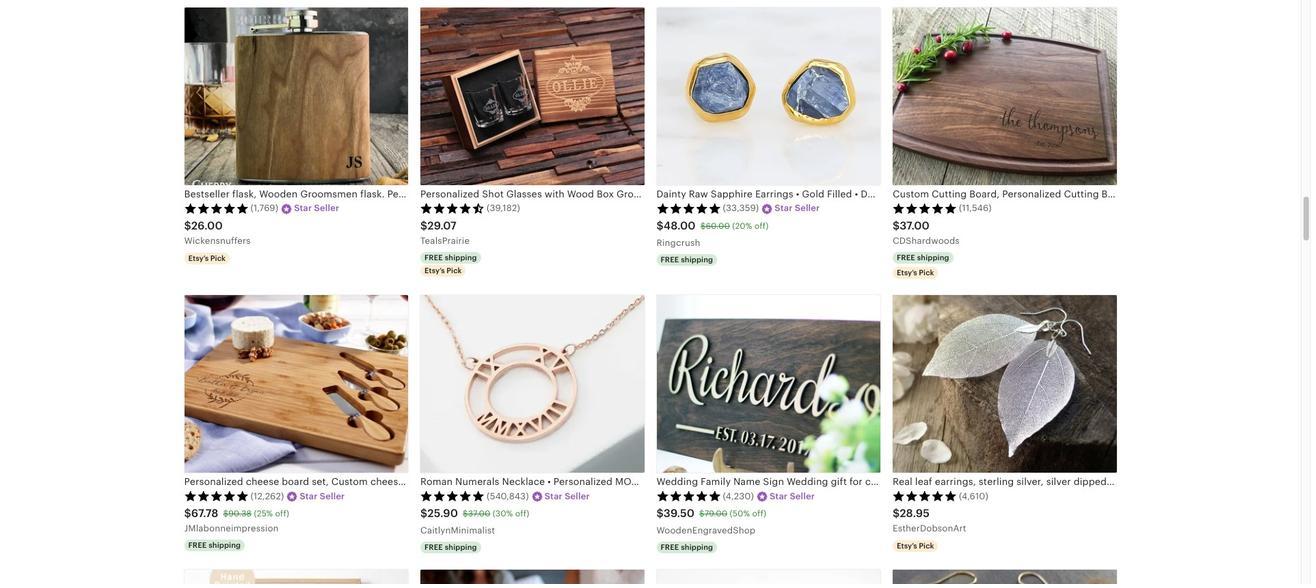 Task type: vqa. For each thing, say whether or not it's contained in the screenshot.
off) inside $ 48.00 $ 60.00 (20% Off) Ringcrush
yes



Task type: locate. For each thing, give the bounding box(es) containing it.
5 out of 5 stars image up 28.95
[[893, 491, 958, 502]]

5 out of 5 stars image up 39.50
[[657, 491, 721, 502]]

5 out of 5 stars image up $ 37.00 cdshardwoods
[[893, 203, 958, 214]]

shipping down cdshardwoods
[[918, 254, 950, 262]]

pick down estherdobsonart
[[920, 542, 935, 551]]

free down 67.78
[[188, 542, 207, 550]]

etsy's pick for 28.95
[[897, 542, 935, 551]]

(540,843)
[[487, 491, 529, 502]]

personalized cheese board set, custom cheese board set, engraved cutting board, wedding gifts, gifts for the couple, christmas gifts image
[[184, 296, 408, 473]]

free for 25.90
[[425, 544, 443, 552]]

free down 39.50
[[661, 544, 679, 552]]

shipping down tealsprairie
[[445, 254, 477, 262]]

personalized shot glasses with wood box groomsmen, best man, man cave gift barware (024965) image
[[421, 8, 645, 185]]

free for 67.78
[[188, 542, 207, 550]]

star seller right the (33,359)
[[775, 203, 820, 214]]

5 out of 5 stars image up 48.00
[[657, 203, 721, 214]]

free for 48.00
[[661, 256, 679, 264]]

free shipping for 39.50
[[661, 544, 714, 552]]

star
[[294, 203, 312, 214], [775, 203, 793, 214], [300, 491, 318, 502], [545, 491, 563, 502], [770, 491, 788, 502]]

0 horizontal spatial 37.00
[[468, 510, 491, 519]]

star for 39.50
[[770, 491, 788, 502]]

(20%
[[733, 222, 753, 231]]

4.5 out of 5 stars image
[[421, 203, 485, 214]]

shipping
[[445, 254, 477, 262], [918, 254, 950, 262], [681, 256, 714, 264], [209, 542, 241, 550], [445, 544, 477, 552], [681, 544, 714, 552]]

free shipping etsy's pick
[[425, 254, 477, 275]]

5 out of 5 stars image down bestseller
[[184, 203, 249, 214]]

off) inside "$ 39.50 $ 79.00 (50% off) woodenengravedshop"
[[753, 510, 767, 519]]

off) right (30%
[[516, 510, 530, 519]]

0 vertical spatial 37.00
[[900, 220, 930, 233]]

seller for 48.00
[[795, 203, 820, 214]]

90.38
[[229, 510, 252, 519]]

off) right (20%
[[755, 222, 769, 231]]

1 vertical spatial 37.00
[[468, 510, 491, 519]]

seller
[[314, 203, 339, 214], [795, 203, 820, 214], [320, 491, 345, 502], [565, 491, 590, 502], [790, 491, 815, 502]]

etsy's pick down cdshardwoods
[[897, 269, 935, 277]]

shipping for 48.00
[[681, 256, 714, 264]]

etsy's pick down estherdobsonart
[[897, 542, 935, 551]]

free shipping down "woodenengravedshop"
[[661, 544, 714, 552]]

shipping down caitlynminimalist
[[445, 544, 477, 552]]

29.07
[[428, 220, 457, 233]]

$ 25.90 $ 37.00 (30% off) caitlynminimalist
[[421, 508, 530, 536]]

2 vertical spatial etsy's pick
[[897, 542, 935, 551]]

free
[[425, 254, 443, 262], [897, 254, 916, 262], [661, 256, 679, 264], [188, 542, 207, 550], [425, 544, 443, 552], [661, 544, 679, 552]]

free shipping down "jmlabonneimpression" at bottom
[[188, 542, 241, 550]]

37.00 up cdshardwoods
[[900, 220, 930, 233]]

star right (540,843)
[[545, 491, 563, 502]]

wooden
[[259, 189, 298, 200]]

(30%
[[493, 510, 513, 519]]

(12,262)
[[251, 491, 284, 502]]

star seller right (540,843)
[[545, 491, 590, 502]]

free shipping down ringcrush
[[661, 256, 714, 264]]

star for 26.00
[[294, 203, 312, 214]]

0 vertical spatial etsy's pick
[[188, 254, 226, 263]]

star right (12,262)
[[300, 491, 318, 502]]

roman numerals necklace • personalized mother jewelry • monogram necklace • wedding gift • custom date necklace • anniversary gift • nm26 image
[[421, 296, 645, 473]]

shipping inside free shipping etsy's pick
[[445, 254, 477, 262]]

free down tealsprairie
[[425, 254, 443, 262]]

seller for 67.78
[[320, 491, 345, 502]]

free inside free shipping etsy's pick
[[425, 254, 443, 262]]

5 out of 5 stars image for 25.90
[[421, 491, 485, 502]]

real leaf earrings, 18k gold leaf earrings, gold earrings dangle, gold dangle earrings, drop statement earrings, boho earrings, gift for her image
[[893, 570, 1117, 585]]

28.95
[[900, 508, 930, 521]]

pick down "wickensnuffers"
[[211, 254, 226, 263]]

37.00 left (30%
[[468, 510, 491, 519]]

$ 48.00 $ 60.00 (20% off) ringcrush
[[657, 220, 769, 248]]

star right the (4,230)
[[770, 491, 788, 502]]

star seller for 67.78
[[300, 491, 345, 502]]

shipping down "woodenengravedshop"
[[681, 544, 714, 552]]

free shipping for 67.78
[[188, 542, 241, 550]]

flask,
[[232, 189, 257, 200]]

5 out of 5 stars image for 48.00
[[657, 203, 721, 214]]

ringcrush
[[657, 238, 701, 248]]

off)
[[755, 222, 769, 231], [275, 510, 289, 519], [516, 510, 530, 519], [753, 510, 767, 519]]

5 out of 5 stars image up 25.90
[[421, 491, 485, 502]]

$ 67.78 $ 90.38 (25% off) jmlabonneimpression
[[184, 508, 289, 534]]

off) inside $ 25.90 $ 37.00 (30% off) caitlynminimalist
[[516, 510, 530, 519]]

25.90
[[428, 508, 458, 521]]

5 out of 5 stars image for 26.00
[[184, 203, 249, 214]]

free down cdshardwoods
[[897, 254, 916, 262]]

free down caitlynminimalist
[[425, 544, 443, 552]]

5 out of 5 stars image for 39.50
[[657, 491, 721, 502]]

father's day gift • actual fingerprint ring • fingerprint band ring • personalized fingerprint band • eternity ring • wedding band • rm25 image
[[657, 570, 881, 585]]

off) for 39.50
[[753, 510, 767, 519]]

cdshardwoods
[[893, 236, 960, 246]]

off) inside the '$ 67.78 $ 90.38 (25% off) jmlabonneimpression'
[[275, 510, 289, 519]]

(4,230)
[[723, 491, 754, 502]]

star seller right (12,262)
[[300, 491, 345, 502]]

off) right (50%
[[753, 510, 767, 519]]

1 horizontal spatial 37.00
[[900, 220, 930, 233]]

star for 25.90
[[545, 491, 563, 502]]

etsy's down tealsprairie
[[425, 267, 445, 275]]

seller for 26.00
[[314, 203, 339, 214]]

star down bestseller flask, wooden groomsmen flask. personalized
[[294, 203, 312, 214]]

pick down tealsprairie
[[447, 267, 462, 275]]

etsy's
[[188, 254, 209, 263], [425, 267, 445, 275], [897, 269, 918, 277], [897, 542, 918, 551]]

bestseller flask, wooden groomsmen flask. personalized image
[[184, 8, 408, 185]]

free shipping for 48.00
[[661, 256, 714, 264]]

caitlynminimalist
[[421, 526, 495, 536]]

star seller right the (4,230)
[[770, 491, 815, 502]]

free down ringcrush
[[661, 256, 679, 264]]

37.00 inside $ 37.00 cdshardwoods
[[900, 220, 930, 233]]

off) for 25.90
[[516, 510, 530, 519]]

5 out of 5 stars image up 67.78
[[184, 491, 249, 502]]

shipping down "jmlabonneimpression" at bottom
[[209, 542, 241, 550]]

$ 26.00 wickensnuffers
[[184, 220, 251, 246]]

etsy's pick down "wickensnuffers"
[[188, 254, 226, 263]]

shipping down ringcrush
[[681, 256, 714, 264]]

$
[[184, 220, 191, 233], [421, 220, 428, 233], [657, 220, 664, 233], [893, 220, 900, 233], [701, 222, 706, 231], [184, 508, 191, 521], [421, 508, 428, 521], [657, 508, 664, 521], [893, 508, 900, 521], [223, 510, 229, 519], [463, 510, 468, 519], [700, 510, 705, 519]]

wedding family name sign wedding gift for couple personalized family name wedding established sign custom family sign anniversary gift ra #2 image
[[657, 296, 881, 473]]

bestseller
[[184, 189, 230, 200]]

star right the (33,359)
[[775, 203, 793, 214]]

$ 37.00 cdshardwoods
[[893, 220, 960, 246]]

off) inside the $ 48.00 $ 60.00 (20% off) ringcrush
[[755, 222, 769, 231]]

37.00
[[900, 220, 930, 233], [468, 510, 491, 519]]

groomsmen
[[301, 189, 358, 200]]

67.78
[[191, 508, 219, 521]]

pick
[[211, 254, 226, 263], [447, 267, 462, 275], [920, 269, 935, 277], [920, 542, 935, 551]]

star seller
[[294, 203, 339, 214], [775, 203, 820, 214], [300, 491, 345, 502], [545, 491, 590, 502], [770, 491, 815, 502]]

etsy's pick
[[188, 254, 226, 263], [897, 269, 935, 277], [897, 542, 935, 551]]

free shipping down caitlynminimalist
[[425, 544, 477, 552]]

tealsprairie
[[421, 236, 470, 246]]

off) right (25%
[[275, 510, 289, 519]]

star seller down bestseller flask, wooden groomsmen flask. personalized
[[294, 203, 339, 214]]

5 out of 5 stars image
[[184, 203, 249, 214], [657, 203, 721, 214], [893, 203, 958, 214], [184, 491, 249, 502], [421, 491, 485, 502], [657, 491, 721, 502], [893, 491, 958, 502]]

$ inside $ 37.00 cdshardwoods
[[893, 220, 900, 233]]

free shipping
[[897, 254, 950, 262], [661, 256, 714, 264], [188, 542, 241, 550], [425, 544, 477, 552], [661, 544, 714, 552]]

etsy's down estherdobsonart
[[897, 542, 918, 551]]



Task type: describe. For each thing, give the bounding box(es) containing it.
etsy's pick for 26.00
[[188, 254, 226, 263]]

free shipping for 25.90
[[425, 544, 477, 552]]

off) for 67.78
[[275, 510, 289, 519]]

seller for 25.90
[[565, 491, 590, 502]]

$ 28.95 estherdobsonart
[[893, 508, 967, 534]]

wickensnuffers
[[184, 236, 251, 246]]

star seller for 26.00
[[294, 203, 339, 214]]

(39,182)
[[487, 203, 520, 214]]

shipping for 67.78
[[209, 542, 241, 550]]

(1,769)
[[251, 203, 278, 214]]

shipping for 39.50
[[681, 544, 714, 552]]

original custom portrait watercolor painting from photo to handmade wedding gift for couple, personalized anniversary gift, commission art image
[[184, 570, 408, 585]]

star seller for 48.00
[[775, 203, 820, 214]]

(4,610)
[[960, 491, 989, 502]]

star for 48.00
[[775, 203, 793, 214]]

shipping for 25.90
[[445, 544, 477, 552]]

5 out of 5 stars image for 28.95
[[893, 491, 958, 502]]

star seller for 25.90
[[545, 491, 590, 502]]

$ inside $ 29.07 tealsprairie
[[421, 220, 428, 233]]

37.00 inside $ 25.90 $ 37.00 (30% off) caitlynminimalist
[[468, 510, 491, 519]]

custom cutting board, personalized cutting board, engraved cutting board, christmas gift, wedding gift, walnut, maple image
[[893, 8, 1117, 185]]

etsy's down "wickensnuffers"
[[188, 254, 209, 263]]

real leaf earrings, sterling silver, silver dipped leaves, natural jewelry, woodland jewelry, wedding jewelry, bridal earrings, gift for her image
[[893, 296, 1117, 473]]

lace handkerchief - lace hankie - custom handkerchief - embroidered handkerchief - bridal handkerchief - personalized wedding handkerchief image
[[421, 570, 645, 585]]

(33,359)
[[723, 203, 759, 214]]

star for 67.78
[[300, 491, 318, 502]]

etsy's inside free shipping etsy's pick
[[425, 267, 445, 275]]

free for 39.50
[[661, 544, 679, 552]]

off) for 48.00
[[755, 222, 769, 231]]

$ inside $ 28.95 estherdobsonart
[[893, 508, 900, 521]]

(25%
[[254, 510, 273, 519]]

1 vertical spatial etsy's pick
[[897, 269, 935, 277]]

(50%
[[730, 510, 750, 519]]

etsy's down cdshardwoods
[[897, 269, 918, 277]]

26.00
[[191, 220, 223, 233]]

79.00
[[705, 510, 728, 519]]

personalized
[[388, 189, 447, 200]]

(11,546)
[[960, 203, 992, 214]]

39.50
[[664, 508, 695, 521]]

dainty raw sapphire earrings • gold filled • delicate september birthstone stud earrings • virgo gift  • 24k dip • handmade image
[[657, 8, 881, 185]]

48.00
[[664, 220, 696, 233]]

$ 39.50 $ 79.00 (50% off) woodenengravedshop
[[657, 508, 767, 536]]

bestseller flask, wooden groomsmen flask. personalized
[[184, 189, 447, 200]]

star seller for 39.50
[[770, 491, 815, 502]]

seller for 39.50
[[790, 491, 815, 502]]

woodenengravedshop
[[657, 526, 756, 536]]

$ inside $ 26.00 wickensnuffers
[[184, 220, 191, 233]]

60.00
[[706, 222, 730, 231]]

free shipping down cdshardwoods
[[897, 254, 950, 262]]

5 out of 5 stars image for 67.78
[[184, 491, 249, 502]]

estherdobsonart
[[893, 524, 967, 534]]

pick inside free shipping etsy's pick
[[447, 267, 462, 275]]

$ 29.07 tealsprairie
[[421, 220, 470, 246]]

flask.
[[361, 189, 385, 200]]

pick down cdshardwoods
[[920, 269, 935, 277]]

jmlabonneimpression
[[184, 524, 279, 534]]



